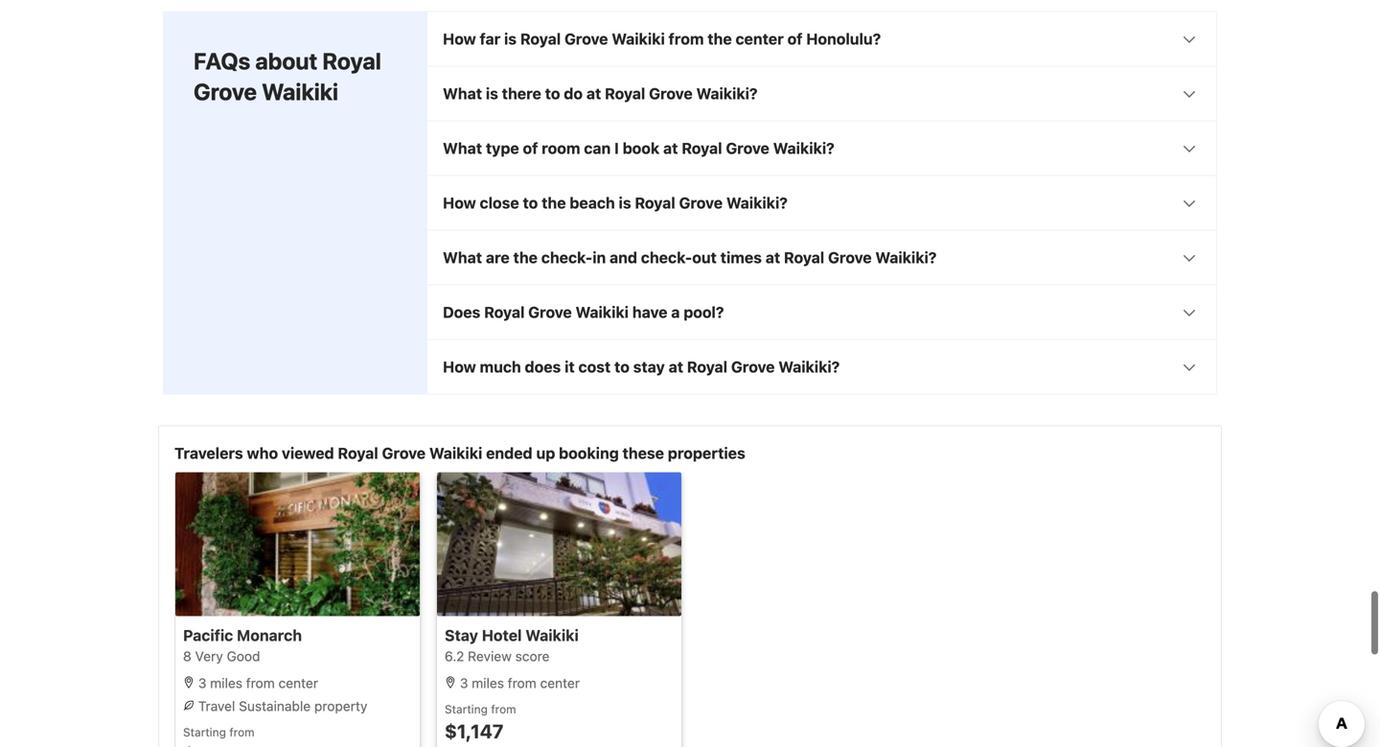 Task type: describe. For each thing, give the bounding box(es) containing it.
who
[[247, 444, 278, 462]]

monarch
[[237, 626, 302, 644]]

pool?
[[684, 303, 724, 321]]

1 check- from the left
[[542, 248, 593, 267]]

these
[[623, 444, 665, 462]]

how for how far is royal grove waikiki from the center of honolulu?
[[443, 30, 476, 48]]

booking
[[559, 444, 619, 462]]

how for how close to the beach is royal grove waikiki?
[[443, 194, 476, 212]]

2 check- from the left
[[641, 248, 693, 267]]

sustainable
[[239, 698, 311, 714]]

room
[[542, 139, 581, 157]]

is inside 'dropdown button'
[[486, 84, 499, 103]]

to inside dropdown button
[[523, 194, 538, 212]]

waikiki? inside 'dropdown button'
[[697, 84, 758, 103]]

score
[[516, 648, 550, 664]]

how for how much does it cost to stay at royal grove waikiki?
[[443, 358, 476, 376]]

waikiki? inside dropdown button
[[727, 194, 788, 212]]

are
[[486, 248, 510, 267]]

how far is royal grove waikiki from the center of honolulu? button
[[428, 12, 1217, 66]]

how close to the beach is royal grove waikiki? button
[[428, 176, 1217, 230]]

travelers
[[175, 444, 243, 462]]

at right book
[[664, 139, 678, 157]]

center inside dropdown button
[[736, 30, 784, 48]]

3 for pacific
[[198, 675, 207, 691]]

faqs
[[194, 48, 251, 74]]

out
[[693, 248, 717, 267]]

grove inside 'dropdown button'
[[649, 84, 693, 103]]

accordion control element
[[427, 11, 1218, 395]]

3 miles from center for 8 very
[[195, 675, 318, 691]]

royal right far
[[521, 30, 561, 48]]

8 very
[[183, 648, 223, 664]]

at right times
[[766, 248, 781, 267]]

about
[[255, 48, 318, 74]]

at right stay
[[669, 358, 684, 376]]

viewed
[[282, 444, 334, 462]]

faqs about royal grove waikiki
[[194, 48, 382, 105]]

starting from $1,147
[[445, 703, 516, 742]]

stay
[[445, 626, 478, 644]]

0 horizontal spatial of
[[523, 139, 538, 157]]

good
[[227, 648, 260, 664]]

waikiki inside dropdown button
[[612, 30, 665, 48]]

it
[[565, 358, 575, 376]]

what for what is there to do at royal grove waikiki?
[[443, 84, 482, 103]]

how much does it cost to stay at royal grove waikiki? button
[[428, 340, 1217, 394]]

waikiki left ended
[[429, 444, 483, 462]]

is inside dropdown button
[[619, 194, 632, 212]]

hotel
[[482, 626, 522, 644]]

how far is royal grove waikiki from the center of honolulu?
[[443, 30, 882, 48]]

royal inside "dropdown button"
[[484, 303, 525, 321]]

royal inside dropdown button
[[635, 194, 676, 212]]

starting for starting from
[[183, 726, 226, 739]]

3 miles from center for waikiki
[[456, 675, 580, 691]]

travel
[[198, 698, 235, 714]]

i
[[615, 139, 619, 157]]



Task type: vqa. For each thing, say whether or not it's contained in the screenshot.
Paris, France 5,585 vacation rentals , 61 cottages
no



Task type: locate. For each thing, give the bounding box(es) containing it.
0 vertical spatial is
[[504, 30, 517, 48]]

2 vertical spatial is
[[619, 194, 632, 212]]

travel sustainable property
[[195, 698, 368, 714]]

starting from
[[183, 726, 255, 739]]

from inside dropdown button
[[669, 30, 704, 48]]

what
[[443, 84, 482, 103], [443, 139, 482, 157], [443, 248, 482, 267]]

what left there
[[443, 84, 482, 103]]

0 horizontal spatial 3 miles from center
[[195, 675, 318, 691]]

starting
[[445, 703, 488, 716], [183, 726, 226, 739]]

waikiki
[[612, 30, 665, 48], [262, 78, 339, 105], [576, 303, 629, 321], [429, 444, 483, 462], [526, 626, 579, 644]]

travelers who viewed royal grove waikiki ended up booking these properties
[[175, 444, 746, 462]]

2 horizontal spatial center
[[736, 30, 784, 48]]

1 how from the top
[[443, 30, 476, 48]]

what type of room can i book at royal grove waikiki? button
[[428, 121, 1217, 175]]

what is there to do at royal grove waikiki? button
[[428, 67, 1217, 120]]

to inside 'dropdown button'
[[545, 84, 561, 103]]

0 vertical spatial of
[[788, 30, 803, 48]]

how much does it cost to stay at royal grove waikiki?
[[443, 358, 840, 376]]

0 horizontal spatial to
[[523, 194, 538, 212]]

waikiki inside "dropdown button"
[[576, 303, 629, 321]]

waikiki up "what is there to do at royal grove waikiki?"
[[612, 30, 665, 48]]

royal right "does"
[[484, 303, 525, 321]]

2 what from the top
[[443, 139, 482, 157]]

6.2 review
[[445, 648, 512, 664]]

at right do
[[587, 84, 602, 103]]

3 down 6.2 review
[[460, 675, 468, 691]]

3
[[198, 675, 207, 691], [460, 675, 468, 691]]

1 vertical spatial starting
[[183, 726, 226, 739]]

0 vertical spatial starting
[[445, 703, 488, 716]]

waikiki left have
[[576, 303, 629, 321]]

1 horizontal spatial miles
[[472, 675, 504, 691]]

waikiki inside faqs about royal grove waikiki
[[262, 78, 339, 105]]

stay
[[634, 358, 665, 376]]

1 vertical spatial the
[[542, 194, 566, 212]]

what are the check-in and check-out times at royal grove waikiki?
[[443, 248, 937, 267]]

in
[[593, 248, 606, 267]]

property
[[314, 698, 368, 714]]

1 horizontal spatial 3 miles from center
[[456, 675, 580, 691]]

0 vertical spatial what
[[443, 84, 482, 103]]

is right beach on the top left of the page
[[619, 194, 632, 212]]

do
[[564, 84, 583, 103]]

what for what are the check-in and check-out times at royal grove waikiki?
[[443, 248, 482, 267]]

and
[[610, 248, 638, 267]]

1 3 from the left
[[198, 675, 207, 691]]

center for pacific monarch
[[279, 675, 318, 691]]

center for stay hotel waikiki
[[540, 675, 580, 691]]

royal inside 'dropdown button'
[[605, 84, 646, 103]]

does royal grove waikiki have a pool? button
[[428, 285, 1217, 339]]

royal right viewed
[[338, 444, 379, 462]]

1 vertical spatial how
[[443, 194, 476, 212]]

2 miles from the left
[[472, 675, 504, 691]]

1 horizontal spatial is
[[504, 30, 517, 48]]

1 vertical spatial to
[[523, 194, 538, 212]]

what inside 'dropdown button'
[[443, 84, 482, 103]]

0 horizontal spatial check-
[[542, 248, 593, 267]]

type
[[486, 139, 520, 157]]

what are the check-in and check-out times at royal grove waikiki? button
[[428, 231, 1217, 284]]

royal right about
[[323, 48, 382, 74]]

how left "much"
[[443, 358, 476, 376]]

of right type
[[523, 139, 538, 157]]

1 miles from the left
[[210, 675, 243, 691]]

1 vertical spatial is
[[486, 84, 499, 103]]

royal up does royal grove waikiki have a pool? "dropdown button"
[[784, 248, 825, 267]]

to
[[545, 84, 561, 103], [523, 194, 538, 212], [615, 358, 630, 376]]

a
[[672, 303, 680, 321]]

does
[[525, 358, 561, 376]]

starting inside starting from $1,147
[[445, 703, 488, 716]]

at inside 'dropdown button'
[[587, 84, 602, 103]]

3 for stay
[[460, 675, 468, 691]]

to left stay
[[615, 358, 630, 376]]

of left honolulu?
[[788, 30, 803, 48]]

1 horizontal spatial of
[[788, 30, 803, 48]]

miles
[[210, 675, 243, 691], [472, 675, 504, 691]]

royal
[[521, 30, 561, 48], [323, 48, 382, 74], [605, 84, 646, 103], [682, 139, 723, 157], [635, 194, 676, 212], [784, 248, 825, 267], [484, 303, 525, 321], [687, 358, 728, 376], [338, 444, 379, 462]]

stay hotel waikiki 6.2 review score
[[445, 626, 579, 664]]

2 horizontal spatial is
[[619, 194, 632, 212]]

honolulu?
[[807, 30, 882, 48]]

2 horizontal spatial to
[[615, 358, 630, 376]]

0 horizontal spatial center
[[279, 675, 318, 691]]

check-
[[542, 248, 593, 267], [641, 248, 693, 267]]

what for what type of room can i book at royal grove waikiki?
[[443, 139, 482, 157]]

2 how from the top
[[443, 194, 476, 212]]

royal down book
[[635, 194, 676, 212]]

2 vertical spatial to
[[615, 358, 630, 376]]

$1,147
[[445, 720, 504, 742]]

there
[[502, 84, 542, 103]]

is
[[504, 30, 517, 48], [486, 84, 499, 103], [619, 194, 632, 212]]

3 miles from center up sustainable
[[195, 675, 318, 691]]

waikiki up the 'score'
[[526, 626, 579, 644]]

grove
[[565, 30, 608, 48], [194, 78, 257, 105], [649, 84, 693, 103], [726, 139, 770, 157], [679, 194, 723, 212], [829, 248, 872, 267], [529, 303, 572, 321], [732, 358, 775, 376], [382, 444, 426, 462]]

have
[[633, 303, 668, 321]]

0 horizontal spatial the
[[514, 248, 538, 267]]

1 3 miles from center from the left
[[195, 675, 318, 691]]

starting up $1,147
[[445, 703, 488, 716]]

is right far
[[504, 30, 517, 48]]

1 horizontal spatial 3
[[460, 675, 468, 691]]

to right close
[[523, 194, 538, 212]]

can
[[584, 139, 611, 157]]

1 vertical spatial what
[[443, 139, 482, 157]]

at
[[587, 84, 602, 103], [664, 139, 678, 157], [766, 248, 781, 267], [669, 358, 684, 376]]

what left type
[[443, 139, 482, 157]]

1 vertical spatial of
[[523, 139, 538, 157]]

0 vertical spatial the
[[708, 30, 732, 48]]

book
[[623, 139, 660, 157]]

to inside dropdown button
[[615, 358, 630, 376]]

how inside dropdown button
[[443, 194, 476, 212]]

1 what from the top
[[443, 84, 482, 103]]

close
[[480, 194, 519, 212]]

royal inside faqs about royal grove waikiki
[[323, 48, 382, 74]]

beach
[[570, 194, 615, 212]]

check- right the and
[[641, 248, 693, 267]]

3 miles from center down the 'score'
[[456, 675, 580, 691]]

grove inside faqs about royal grove waikiki
[[194, 78, 257, 105]]

times
[[721, 248, 762, 267]]

how left close
[[443, 194, 476, 212]]

does
[[443, 303, 481, 321]]

royal right do
[[605, 84, 646, 103]]

how
[[443, 30, 476, 48], [443, 194, 476, 212], [443, 358, 476, 376]]

how left far
[[443, 30, 476, 48]]

0 horizontal spatial starting
[[183, 726, 226, 739]]

pacific monarch 8 very good
[[183, 626, 302, 664]]

3 miles from center
[[195, 675, 318, 691], [456, 675, 580, 691]]

1 horizontal spatial to
[[545, 84, 561, 103]]

1 horizontal spatial center
[[540, 675, 580, 691]]

royal right book
[[682, 139, 723, 157]]

starting for starting from $1,147
[[445, 703, 488, 716]]

miles up travel
[[210, 675, 243, 691]]

0 horizontal spatial miles
[[210, 675, 243, 691]]

2 vertical spatial the
[[514, 248, 538, 267]]

2 vertical spatial what
[[443, 248, 482, 267]]

0 vertical spatial how
[[443, 30, 476, 48]]

properties
[[668, 444, 746, 462]]

2 3 miles from center from the left
[[456, 675, 580, 691]]

3 how from the top
[[443, 358, 476, 376]]

center up what is there to do at royal grove waikiki? 'dropdown button'
[[736, 30, 784, 48]]

3 down the 8 very
[[198, 675, 207, 691]]

from
[[669, 30, 704, 48], [246, 675, 275, 691], [508, 675, 537, 691], [491, 703, 516, 716], [230, 726, 255, 739]]

3 what from the top
[[443, 248, 482, 267]]

0 horizontal spatial 3
[[198, 675, 207, 691]]

waikiki down about
[[262, 78, 339, 105]]

center
[[736, 30, 784, 48], [279, 675, 318, 691], [540, 675, 580, 691]]

2 3 from the left
[[460, 675, 468, 691]]

the
[[708, 30, 732, 48], [542, 194, 566, 212], [514, 248, 538, 267]]

what is there to do at royal grove waikiki?
[[443, 84, 758, 103]]

from inside starting from $1,147
[[491, 703, 516, 716]]

1 horizontal spatial starting
[[445, 703, 488, 716]]

center up travel sustainable property
[[279, 675, 318, 691]]

what type of room can i book at royal grove waikiki?
[[443, 139, 835, 157]]

of
[[788, 30, 803, 48], [523, 139, 538, 157]]

up
[[537, 444, 555, 462]]

waikiki inside stay hotel waikiki 6.2 review score
[[526, 626, 579, 644]]

0 vertical spatial to
[[545, 84, 561, 103]]

grove inside dropdown button
[[679, 194, 723, 212]]

the inside dropdown button
[[542, 194, 566, 212]]

is left there
[[486, 84, 499, 103]]

waikiki?
[[697, 84, 758, 103], [774, 139, 835, 157], [727, 194, 788, 212], [876, 248, 937, 267], [779, 358, 840, 376]]

to left do
[[545, 84, 561, 103]]

starting down travel
[[183, 726, 226, 739]]

0 horizontal spatial is
[[486, 84, 499, 103]]

pacific
[[183, 626, 233, 644]]

2 vertical spatial how
[[443, 358, 476, 376]]

ended
[[486, 444, 533, 462]]

1 horizontal spatial check-
[[641, 248, 693, 267]]

miles down 6.2 review
[[472, 675, 504, 691]]

much
[[480, 358, 521, 376]]

1 horizontal spatial the
[[542, 194, 566, 212]]

center down the 'score'
[[540, 675, 580, 691]]

what left are
[[443, 248, 482, 267]]

royal down pool?
[[687, 358, 728, 376]]

check- left the and
[[542, 248, 593, 267]]

how close to the beach is royal grove waikiki?
[[443, 194, 788, 212]]

2 horizontal spatial the
[[708, 30, 732, 48]]

does royal grove waikiki have a pool?
[[443, 303, 724, 321]]

far
[[480, 30, 501, 48]]

is inside dropdown button
[[504, 30, 517, 48]]

miles for pacific
[[210, 675, 243, 691]]

grove inside "dropdown button"
[[529, 303, 572, 321]]

cost
[[579, 358, 611, 376]]

miles for stay
[[472, 675, 504, 691]]



